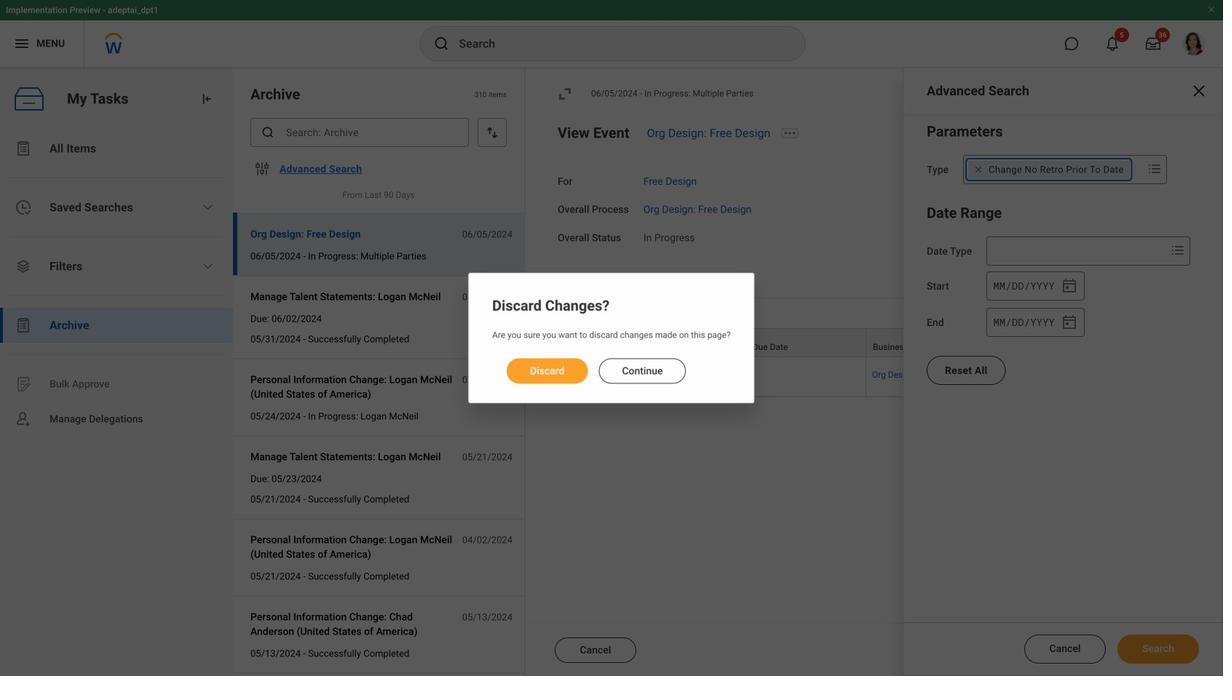 Task type: describe. For each thing, give the bounding box(es) containing it.
transformation import image
[[199, 92, 214, 106]]

prompts image
[[1146, 160, 1164, 178]]

x small image
[[971, 162, 986, 177]]

2 calendar image from the top
[[1061, 314, 1078, 331]]

export to worksheets image
[[1067, 310, 1084, 327]]

1 cell from the left
[[746, 358, 866, 397]]

profile logan mcneil element
[[1174, 28, 1214, 60]]

1 calendar image from the top
[[1061, 277, 1078, 295]]

user plus image
[[15, 411, 32, 428]]

Search field
[[987, 238, 1166, 264]]

fullscreen image
[[556, 85, 574, 103]]

inbox large image
[[1146, 36, 1161, 51]]

2 row from the top
[[572, 358, 1179, 397]]

region inside dialog
[[492, 347, 731, 386]]



Task type: vqa. For each thing, say whether or not it's contained in the screenshot.
notifications large image
yes



Task type: locate. For each thing, give the bounding box(es) containing it.
0 horizontal spatial dialog
[[468, 273, 755, 404]]

item list element
[[233, 67, 526, 676]]

0 vertical spatial calendar image
[[1061, 277, 1078, 295]]

cell
[[746, 358, 866, 397], [1059, 358, 1179, 397]]

x image
[[1190, 82, 1208, 100]]

clipboard image
[[15, 317, 32, 334]]

rename image
[[15, 376, 32, 393]]

notifications large image
[[1105, 36, 1120, 51]]

search image
[[261, 125, 275, 140]]

prompts image
[[1169, 242, 1187, 259]]

1 vertical spatial calendar image
[[1061, 314, 1078, 331]]

select to filter grid data image
[[1085, 310, 1101, 326]]

change no retro prior to date, press delete to clear value. option
[[968, 161, 1130, 178]]

group
[[927, 120, 1199, 184], [927, 202, 1199, 339], [987, 272, 1085, 301], [987, 308, 1085, 337]]

toolbar
[[1042, 310, 1179, 328]]

1 row from the top
[[572, 328, 1179, 358]]

configure image
[[253, 160, 271, 178]]

row
[[572, 328, 1179, 358], [572, 358, 1179, 397]]

search image
[[433, 35, 450, 52]]

0 horizontal spatial cell
[[746, 358, 866, 397]]

calendar image
[[1061, 277, 1078, 295], [1061, 314, 1078, 331]]

1 horizontal spatial dialog
[[903, 67, 1223, 676]]

clipboard image
[[15, 140, 32, 157]]

region
[[492, 347, 731, 386]]

calendar image left select to filter grid data icon
[[1061, 314, 1078, 331]]

2 cell from the left
[[1059, 358, 1179, 397]]

dialog
[[903, 67, 1223, 676], [468, 273, 755, 404]]

close environment banner image
[[1207, 5, 1216, 14]]

banner
[[0, 0, 1223, 67]]

change no retro prior to date element
[[989, 163, 1124, 176]]

export to excel image
[[1048, 310, 1064, 326]]

1 horizontal spatial cell
[[1059, 358, 1179, 397]]

list
[[0, 131, 233, 437]]

calendar image up export to worksheets image
[[1061, 277, 1078, 295]]

tab list
[[558, 263, 1194, 298]]



